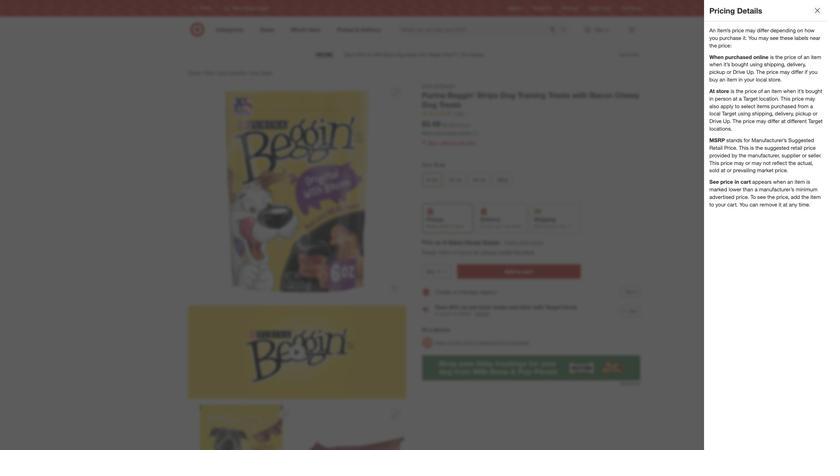 Task type: vqa. For each thing, say whether or not it's contained in the screenshot.
the with in the Save 20% on pet food, treats and litter with Target Circle In-store or Online ∙ Details
yes



Task type: describe. For each thing, give the bounding box(es) containing it.
or inside is the price of an item when it's bought using shipping, delivery, pickup or drive up. the price may differ if you buy an item in your local store.
[[727, 69, 732, 75]]

or right create in the right of the page
[[453, 289, 457, 296]]

as
[[480, 224, 485, 229]]

)
[[469, 122, 470, 128]]

strips
[[477, 91, 498, 100]]

1 horizontal spatial 6
[[435, 162, 438, 168]]

find
[[621, 6, 629, 11]]

any
[[789, 202, 797, 208]]

may up prevailing
[[734, 160, 744, 166]]

target right redcard
[[589, 6, 600, 11]]

shipping, inside is the price of an item when it's bought in person at a target location. this price may also apply to select items purchased from a local target using shipping, delivery, pickup or drive up. the price may differ at different target locations.
[[752, 111, 774, 117]]

1
[[437, 140, 440, 146]]

find stores link
[[621, 5, 642, 11]]

manufacturer's
[[759, 186, 794, 193]]

than
[[743, 186, 753, 193]]

2 vertical spatial pickup
[[481, 250, 497, 256]]

drive inside is the price of an item when it's bought using shipping, delivery, pickup or drive up. the price may differ if you buy an item in your local store.
[[733, 69, 745, 75]]

target left pets link
[[188, 70, 201, 75]]

purina beggin' strips dog training treats with bacon chewy dog treats, 3 of 11 image
[[188, 405, 294, 451]]

at store
[[709, 88, 729, 95]]

1 vertical spatial beggin'
[[447, 91, 475, 100]]

buy
[[709, 76, 718, 83]]

meat,
[[435, 341, 447, 346]]

target inside "save 20% on pet food, treats and litter with target circle in-store or online ∙ details"
[[545, 304, 561, 311]]

1152
[[453, 111, 463, 117]]

price up seller.
[[804, 145, 816, 151]]

today
[[512, 224, 522, 229]]

is inside is the price of an item when it's bought using shipping, delivery, pickup or drive up. the price may differ if you buy an item in your local store.
[[770, 54, 774, 60]]

1 vertical spatial within
[[439, 250, 452, 256]]

1 horizontal spatial for
[[473, 250, 479, 256]]

you inside appears when an item is marked lower than a manufacturer's minimum advertised price. to see the price, add the item to your cart. you can remove it at any time.
[[740, 202, 748, 208]]

bought for a
[[806, 88, 822, 95]]

may left not
[[752, 160, 762, 166]]

1 horizontal spatial treats
[[439, 100, 461, 109]]

1 horizontal spatial purchased
[[725, 54, 752, 60]]

as
[[496, 224, 500, 229]]

treats for dog
[[260, 70, 272, 75]]

online
[[458, 311, 471, 317]]

you inside an item's price may differ depending on how you purchase it. you may see these labels near the price:
[[749, 35, 757, 41]]

differ inside is the price of an item when it's bought in person at a target location. this price may also apply to select items purchased from a local target using shipping, delivery, pickup or drive up. the price may differ at different target locations.
[[768, 118, 780, 125]]

the up prevailing
[[739, 152, 746, 159]]

may down items
[[756, 118, 766, 125]]

a right from
[[810, 103, 813, 110]]

online inside pricing details dialog
[[753, 54, 769, 60]]

size 6 oz
[[422, 162, 445, 168]]

25
[[449, 177, 454, 183]]

item up minimum
[[795, 179, 805, 186]]

details inside pricing details dialog
[[737, 6, 762, 15]]

it inside appears when an item is marked lower than a manufacturer's minimum advertised price. to see the price, add the item to your cart. you can remove it at any time.
[[779, 202, 782, 208]]

size
[[422, 162, 432, 168]]

see inside an item's price may differ depending on how you purchase it. you may see these labels near the price:
[[770, 35, 779, 41]]

target down apply
[[722, 111, 737, 117]]

2 vertical spatial this
[[709, 160, 719, 166]]

in inside button
[[634, 290, 637, 295]]

it's for from
[[798, 88, 804, 95]]

at right up
[[442, 239, 447, 246]]

stands
[[727, 137, 742, 144]]

marked
[[709, 186, 727, 193]]

item up at store
[[727, 76, 737, 83]]

dog right supplies
[[250, 70, 259, 75]]

oz right size
[[439, 162, 445, 168]]

price.
[[724, 145, 738, 151]]

2 inside pickup ready within 2 hours
[[450, 224, 452, 229]]

$0.58
[[443, 122, 454, 128]]

you inside is the price of an item when it's bought using shipping, delivery, pickup or drive up. the price may differ if you buy an item in your local store.
[[809, 69, 818, 75]]

the inside is the price of an item when it's bought in person at a target location. this price may also apply to select items purchased from a local target using shipping, delivery, pickup or drive up. the price may differ at different target locations.
[[736, 88, 744, 95]]

ad
[[547, 6, 552, 11]]

pickup inside is the price of an item when it's bought using shipping, delivery, pickup or drive up. the price may differ if you buy an item in your local store.
[[709, 69, 725, 75]]

sold
[[709, 167, 719, 174]]

or up prevailing
[[746, 160, 750, 166]]

target circle link
[[589, 5, 611, 11]]

advertised
[[709, 194, 735, 201]]

to for advertised
[[709, 202, 714, 208]]

dog right strips
[[500, 91, 515, 100]]

treats
[[493, 304, 508, 311]]

price up lower
[[720, 179, 733, 186]]

0 vertical spatial advertisement region
[[183, 47, 646, 63]]

may up from
[[805, 95, 815, 102]]

2 vertical spatial purchased
[[435, 131, 457, 136]]

sponsored
[[621, 382, 640, 387]]

save for save
[[629, 309, 637, 314]]

when inside pricing details dialog
[[709, 54, 724, 60]]

oz for 40 oz
[[480, 177, 485, 183]]

0 horizontal spatial when purchased online
[[422, 131, 471, 136]]

at left different
[[781, 118, 786, 125]]

in inside is the price of an item when it's bought in person at a target location. this price may also apply to select items purchased from a local target using shipping, delivery, pickup or drive up. the price may differ at different target locations.
[[709, 95, 714, 102]]

40 oz link
[[468, 173, 490, 187]]

redcard link
[[562, 5, 578, 11]]

may up it.
[[746, 27, 756, 34]]

person
[[715, 95, 732, 102]]

at for at a glance
[[422, 327, 427, 334]]

differ inside is the price of an item when it's bought using shipping, delivery, pickup or drive up. the price may differ if you buy an item in your local store.
[[791, 69, 803, 75]]

save button
[[619, 306, 640, 317]]

25 oz link
[[444, 173, 466, 187]]

details inside "save 20% on pet food, treats and litter with target circle in-store or online ∙ details"
[[475, 311, 489, 317]]

the up manufacturer,
[[756, 145, 763, 151]]

an inside is the price of an item when it's bought in person at a target location. this price may also apply to select items purchased from a local target using shipping, delivery, pickup or drive up. the price may differ at different target locations.
[[764, 88, 770, 95]]

soon
[[486, 224, 495, 229]]

or up "actual,"
[[802, 152, 807, 159]]

the inside is the price of an item when it's bought in person at a target location. this price may also apply to select items purchased from a local target using shipping, delivery, pickup or drive up. the price may differ at different target locations.
[[733, 118, 742, 125]]

the inside is the price of an item when it's bought using shipping, delivery, pickup or drive up. the price may differ if you buy an item in your local store.
[[756, 69, 765, 75]]

lower
[[729, 186, 742, 193]]

not
[[763, 160, 771, 166]]

food,
[[479, 304, 492, 311]]

target right different
[[808, 118, 823, 125]]

dec
[[559, 224, 566, 229]]

hours inside pickup ready within 2 hours
[[454, 224, 464, 229]]

this inside is the price of an item when it's bought in person at a target location. this price may also apply to select items purchased from a local target using shipping, delivery, pickup or drive up. the price may differ at different target locations.
[[781, 95, 791, 102]]

market
[[757, 167, 774, 174]]

glance
[[433, 327, 450, 334]]

using inside is the price of an item when it's bought using shipping, delivery, pickup or drive up. the price may differ if you buy an item in your local store.
[[750, 61, 763, 68]]

group containing size
[[421, 161, 640, 190]]

shipping, inside is the price of an item when it's bought using shipping, delivery, pickup or drive up. the price may differ if you buy an item in your local store.
[[764, 61, 786, 68]]

delivery, inside is the price of an item when it's bought in person at a target location. this price may also apply to select items purchased from a local target using shipping, delivery, pickup or drive up. the price may differ at different target locations.
[[775, 111, 794, 117]]

time.
[[799, 202, 810, 208]]

sign in button
[[621, 287, 640, 298]]

registry link
[[508, 5, 522, 11]]

is inside stands for manufacturer's suggested retail price. this is the suggested retail price provided by the manufacturer, supplier or seller. this price may or may not reflect the actual, sold at or prevailing market price.
[[750, 145, 754, 151]]

2 / from the left
[[215, 70, 217, 75]]

sign in
[[625, 290, 637, 295]]

this
[[458, 140, 466, 146]]

search button
[[557, 22, 573, 38]]

dog right pets
[[218, 70, 227, 75]]

details button
[[475, 311, 489, 318]]

price,
[[776, 194, 790, 201]]

store inside "save 20% on pet food, treats and litter with target circle in-store or online ∙ details"
[[441, 311, 451, 317]]

of for select
[[758, 88, 763, 95]]

see for see price in cart
[[709, 179, 719, 186]]

the down supplier
[[789, 160, 796, 166]]

the inside an item's price may differ depending on how you purchase it. you may see these labels near the price:
[[709, 42, 717, 49]]

redcard
[[562, 6, 578, 11]]

1 vertical spatial when
[[422, 131, 434, 136]]

add to cart
[[505, 269, 533, 275]]

a left the 'glance'
[[429, 327, 432, 334]]

1 horizontal spatial 2
[[454, 250, 457, 256]]

at up apply
[[733, 95, 738, 102]]

1 vertical spatial online
[[459, 131, 471, 136]]

near
[[810, 35, 820, 41]]

item down near in the right top of the page
[[811, 54, 821, 60]]

sun,
[[550, 224, 558, 229]]

sign
[[625, 290, 633, 295]]

item inside is the price of an item when it's bought in person at a target location. this price may also apply to select items purchased from a local target using shipping, delivery, pickup or drive up. the price may differ at different target locations.
[[772, 88, 782, 95]]

on inside "save 20% on pet food, treats and litter with target circle in-store or online ∙ details"
[[461, 304, 468, 311]]

different
[[787, 118, 807, 125]]

retail
[[791, 145, 802, 151]]

or inside is the price of an item when it's bought in person at a target location. this price may also apply to select items purchased from a local target using shipping, delivery, pickup or drive up. the price may differ at different target locations.
[[813, 111, 818, 117]]

labels
[[795, 35, 809, 41]]

/ounce
[[454, 122, 469, 128]]

items
[[757, 103, 770, 110]]

delivery as soon as 11am today
[[480, 217, 522, 229]]

pick up at baton rouge siegen
[[422, 239, 500, 246]]

1 vertical spatial ready
[[422, 250, 437, 256]]

6 oz link
[[423, 173, 442, 187]]

chewy
[[615, 91, 640, 100]]

shop all beggin' purina beggin' strips dog training treats with bacon chewy dog treats
[[422, 83, 640, 109]]

price down select
[[743, 118, 755, 125]]

image gallery element
[[188, 83, 406, 451]]

dog down the "purina"
[[422, 100, 437, 109]]

6 oz
[[427, 177, 437, 183]]

minimum
[[796, 186, 818, 193]]

1 vertical spatial this
[[739, 145, 749, 151]]

by inside stands for manufacturer's suggested retail price. this is the suggested retail price provided by the manufacturer, supplier or seller. this price may or may not reflect the actual, sold at or prevailing market price.
[[732, 152, 737, 159]]

remove
[[760, 202, 777, 208]]

1 vertical spatial hours
[[458, 250, 472, 256]]

price up from
[[792, 95, 804, 102]]

also
[[709, 103, 719, 110]]

drive inside is the price of an item when it's bought in person at a target location. this price may also apply to select items purchased from a local target using shipping, delivery, pickup or drive up. the price may differ at different target locations.
[[709, 118, 722, 125]]

treats for training
[[548, 91, 570, 100]]

get
[[534, 224, 540, 229]]

a up select
[[739, 95, 742, 102]]

an right buy
[[720, 76, 725, 83]]



Task type: locate. For each thing, give the bounding box(es) containing it.
see inside appears when an item is marked lower than a manufacturer's minimum advertised price. to see the price, add the item to your cart. you can remove it at any time.
[[757, 194, 766, 201]]

in up also on the right top of page
[[709, 95, 714, 102]]

0 horizontal spatial it
[[541, 224, 544, 229]]

local inside is the price of an item when it's bought in person at a target location. this price may also apply to select items purchased from a local target using shipping, delivery, pickup or drive up. the price may differ at different target locations.
[[709, 111, 721, 117]]

0 horizontal spatial it's
[[724, 61, 730, 68]]

poultry
[[448, 341, 463, 346]]

you down an in the right of the page
[[709, 35, 718, 41]]

shipping, up store.
[[764, 61, 786, 68]]

item
[[811, 54, 821, 60], [727, 76, 737, 83], [772, 88, 782, 95], [467, 140, 476, 146], [795, 179, 805, 186], [811, 194, 821, 201]]

ready inside pickup ready within 2 hours
[[426, 224, 438, 229]]

delivery,
[[787, 61, 806, 68], [775, 111, 794, 117]]

price up store.
[[767, 69, 779, 75]]

shipping, down items
[[752, 111, 774, 117]]

ready down 'pick'
[[422, 250, 437, 256]]

the up the time.
[[802, 194, 809, 201]]

pricing details dialog
[[704, 0, 828, 451]]

hours
[[454, 224, 464, 229], [458, 250, 472, 256]]

save inside "save 20% on pet food, treats and litter with target circle in-store or online ∙ details"
[[435, 304, 447, 311]]

up. inside is the price of an item when it's bought in person at a target location. this price may also apply to select items purchased from a local target using shipping, delivery, pickup or drive up. the price may differ at different target locations.
[[723, 118, 731, 125]]

dog treats link
[[250, 70, 272, 75]]

/ right supplies
[[247, 70, 249, 75]]

1 horizontal spatial see
[[770, 35, 779, 41]]

0 vertical spatial beggin'
[[440, 83, 456, 89]]

1 horizontal spatial see
[[709, 179, 719, 186]]

group
[[421, 161, 640, 190]]

0 vertical spatial to
[[735, 103, 740, 110]]

cart.
[[727, 202, 738, 208]]

save
[[435, 304, 447, 311], [629, 309, 637, 314]]

it
[[779, 202, 782, 208], [541, 224, 544, 229]]

6
[[435, 162, 438, 168], [427, 177, 430, 183]]

is inside is the price of an item when it's bought in person at a target location. this price may also apply to select items purchased from a local target using shipping, delivery, pickup or drive up. the price may differ at different target locations.
[[731, 88, 735, 95]]

0 vertical spatial you
[[709, 35, 718, 41]]

is
[[770, 54, 774, 60], [731, 88, 735, 95], [750, 145, 754, 151], [807, 179, 810, 186]]

cart inside button
[[523, 269, 533, 275]]

at inside stands for manufacturer's suggested retail price. this is the suggested retail price provided by the manufacturer, supplier or seller. this price may or may not reflect the actual, sold at or prevailing market price.
[[721, 167, 725, 174]]

supplier
[[782, 152, 801, 159]]

local inside is the price of an item when it's bought using shipping, delivery, pickup or drive up. the price may differ if you buy an item in your local store.
[[756, 76, 767, 83]]

appears when an item is marked lower than a manufacturer's minimum advertised price. to see the price, add the item to your cart. you can remove it at any time.
[[709, 179, 821, 208]]

when
[[709, 61, 722, 68], [783, 88, 796, 95], [773, 179, 786, 186]]

price down the these
[[784, 54, 796, 60]]

1 vertical spatial up.
[[723, 118, 731, 125]]

0 horizontal spatial cart
[[523, 269, 533, 275]]

2 vertical spatial to
[[516, 269, 521, 275]]

2 horizontal spatial pickup
[[796, 111, 811, 117]]

the up select
[[736, 88, 744, 95]]

this right location.
[[781, 95, 791, 102]]

within inside pickup ready within 2 hours
[[439, 224, 449, 229]]

purina beggin' strips dog training treats with bacon chewy dog treats, 1 of 11 image
[[188, 83, 406, 301]]

shop
[[422, 83, 433, 89]]

40 oz
[[473, 177, 485, 183]]

0 vertical spatial bought
[[732, 61, 748, 68]]

purina beggin' strips dog training treats with bacon chewy dog treats, 4 of 11 image
[[300, 405, 406, 451]]

price inside an item's price may differ depending on how you purchase it. you may see these labels near the price:
[[732, 27, 744, 34]]

is down an item's price may differ depending on how you purchase it. you may see these labels near the price:
[[770, 54, 774, 60]]

item down minimum
[[811, 194, 821, 201]]

is up person
[[731, 88, 735, 95]]

/ right pets link
[[215, 70, 217, 75]]

apply
[[721, 103, 734, 110]]

it's
[[724, 61, 730, 68], [798, 88, 804, 95]]

meat, poultry fish or seafood first ingredient
[[435, 341, 529, 346]]

0 horizontal spatial on
[[461, 304, 468, 311]]

to inside add to cart button
[[516, 269, 521, 275]]

1 vertical spatial differ
[[791, 69, 803, 75]]

1 vertical spatial price.
[[736, 194, 749, 201]]

target / pets / dog supplies / dog treats
[[188, 70, 272, 75]]

oz down size 6 oz in the top of the page
[[431, 177, 437, 183]]

may right it.
[[759, 35, 769, 41]]

within down pickup
[[439, 224, 449, 229]]

local down also on the right top of page
[[709, 111, 721, 117]]

1 horizontal spatial you
[[809, 69, 818, 75]]

an up manufacturer's
[[788, 179, 793, 186]]

your inside appears when an item is marked lower than a manufacturer's minimum advertised price. to see the price, add the item to your cart. you can remove it at any time.
[[716, 202, 726, 208]]

0 vertical spatial cart
[[741, 179, 751, 186]]

40
[[473, 177, 479, 183]]

a
[[739, 95, 742, 102], [810, 103, 813, 110], [755, 186, 758, 193], [429, 327, 432, 334]]

save inside button
[[629, 309, 637, 314]]

dog supplies link
[[218, 70, 246, 75]]

online down an item's price may differ depending on how you purchase it. you may see these labels near the price:
[[753, 54, 769, 60]]

purchased down price:
[[725, 54, 752, 60]]

save up in-
[[435, 304, 447, 311]]

0 horizontal spatial you
[[709, 35, 718, 41]]

1 horizontal spatial when
[[709, 54, 724, 60]]

using down select
[[738, 111, 751, 117]]

see inside see 1 deal for this item link
[[428, 140, 436, 146]]

1 horizontal spatial details
[[737, 6, 762, 15]]

or up see price in cart
[[727, 167, 732, 174]]

0 horizontal spatial pickup
[[481, 250, 497, 256]]

0 vertical spatial it's
[[724, 61, 730, 68]]

when purchased online inside pricing details dialog
[[709, 54, 769, 60]]

see
[[770, 35, 779, 41], [757, 194, 766, 201]]

1 horizontal spatial store
[[523, 250, 535, 256]]

depending
[[770, 27, 796, 34]]

an up if
[[804, 54, 810, 60]]

0 horizontal spatial of
[[758, 88, 763, 95]]

0 horizontal spatial price.
[[736, 194, 749, 201]]

it's inside is the price of an item when it's bought using shipping, delivery, pickup or drive up. the price may differ if you buy an item in your local store.
[[724, 61, 730, 68]]

to for at
[[735, 103, 740, 110]]

manufacturer,
[[748, 152, 780, 159]]

1 vertical spatial you
[[809, 69, 818, 75]]

price up select
[[745, 88, 757, 95]]

0 horizontal spatial up.
[[723, 118, 731, 125]]

you inside an item's price may differ depending on how you purchase it. you may see these labels near the price:
[[709, 35, 718, 41]]

1 vertical spatial with
[[533, 304, 544, 311]]

using
[[750, 61, 763, 68], [738, 111, 751, 117]]

the up location.
[[756, 69, 765, 75]]

may up store.
[[780, 69, 790, 75]]

2 horizontal spatial treats
[[548, 91, 570, 100]]

bought for in
[[732, 61, 748, 68]]

a right than
[[755, 186, 758, 193]]

to right add
[[516, 269, 521, 275]]

treats right training
[[548, 91, 570, 100]]

target up select
[[743, 95, 758, 102]]

an up location.
[[764, 88, 770, 95]]

pickup
[[709, 69, 725, 75], [796, 111, 811, 117], [481, 250, 497, 256]]

1 vertical spatial delivery,
[[775, 111, 794, 117]]

oz for 6 oz
[[431, 177, 437, 183]]

add
[[791, 194, 800, 201]]

What can we help you find? suggestions appear below search field
[[397, 22, 562, 37]]

reflect
[[772, 160, 787, 166]]

0 vertical spatial on
[[797, 27, 803, 34]]

1 vertical spatial 6
[[427, 177, 430, 183]]

store.
[[769, 76, 782, 83]]

circle inside "save 20% on pet food, treats and litter with target circle in-store or online ∙ details"
[[562, 304, 577, 311]]

to inside is the price of an item when it's bought in person at a target location. this price may also apply to select items purchased from a local target using shipping, delivery, pickup or drive up. the price may differ at different target locations.
[[735, 103, 740, 110]]

bought up from
[[806, 88, 822, 95]]

search
[[557, 27, 573, 34]]

details
[[737, 6, 762, 15], [475, 311, 489, 317]]

oz inside 25 oz link
[[456, 177, 461, 183]]

1 vertical spatial advertisement region
[[422, 356, 640, 381]]

0 horizontal spatial you
[[740, 202, 748, 208]]

locations.
[[709, 126, 732, 132]]

delivery, up if
[[787, 61, 806, 68]]

11am
[[501, 224, 511, 229]]

you left the "can"
[[740, 202, 748, 208]]

see price in cart
[[709, 179, 751, 186]]

0 horizontal spatial details
[[475, 311, 489, 317]]

your down advertised
[[716, 202, 726, 208]]

to
[[735, 103, 740, 110], [709, 202, 714, 208], [516, 269, 521, 275]]

1 horizontal spatial cart
[[741, 179, 751, 186]]

it inside shipping get it by sun, dec 17
[[541, 224, 544, 229]]

purchased down location.
[[771, 103, 796, 110]]

when for an
[[709, 61, 722, 68]]

see right to on the right top of the page
[[757, 194, 766, 201]]

0 horizontal spatial with
[[533, 304, 544, 311]]

2 vertical spatial differ
[[768, 118, 780, 125]]

details right pricing
[[737, 6, 762, 15]]

or inside "save 20% on pet food, treats and litter with target circle in-store or online ∙ details"
[[453, 311, 457, 317]]

up. inside is the price of an item when it's bought using shipping, delivery, pickup or drive up. the price may differ if you buy an item in your local store.
[[747, 69, 755, 75]]

on inside an item's price may differ depending on how you purchase it. you may see these labels near the price:
[[797, 27, 803, 34]]

with right litter
[[533, 304, 544, 311]]

1 vertical spatial the
[[733, 118, 742, 125]]

to inside appears when an item is marked lower than a manufacturer's minimum advertised price. to see the price, add the item to your cart. you can remove it at any time.
[[709, 202, 714, 208]]

it's up from
[[798, 88, 804, 95]]

1 vertical spatial store
[[523, 250, 535, 256]]

1 vertical spatial your
[[716, 202, 726, 208]]

bought down price:
[[732, 61, 748, 68]]

the left price:
[[709, 42, 717, 49]]

these
[[780, 35, 793, 41]]

online down /ounce
[[459, 131, 471, 136]]

by inside shipping get it by sun, dec 17
[[545, 224, 549, 229]]

when inside appears when an item is marked lower than a manufacturer's minimum advertised price. to see the price, add the item to your cart. you can remove it at any time.
[[773, 179, 786, 186]]

item right "this"
[[467, 140, 476, 146]]

pickup down siegen
[[481, 250, 497, 256]]

of up location.
[[758, 88, 763, 95]]

/ left pets link
[[202, 70, 203, 75]]

supplies
[[228, 70, 246, 75]]

it's down price:
[[724, 61, 730, 68]]

0 vertical spatial 2
[[450, 224, 452, 229]]

2 up baton
[[450, 224, 452, 229]]

see inside pricing details dialog
[[709, 179, 719, 186]]

when for purchased
[[783, 88, 796, 95]]

with inside shop all beggin' purina beggin' strips dog training treats with bacon chewy dog treats
[[572, 91, 588, 100]]

of inside is the price of an item when it's bought using shipping, delivery, pickup or drive up. the price may differ if you buy an item in your local store.
[[798, 54, 802, 60]]

1 horizontal spatial this
[[739, 145, 749, 151]]

is up minimum
[[807, 179, 810, 186]]

your left store.
[[744, 76, 755, 83]]

pickup inside is the price of an item when it's bought in person at a target location. this price may also apply to select items purchased from a local target using shipping, delivery, pickup or drive up. the price may differ at different target locations.
[[796, 111, 811, 117]]

oz inside the 40 oz link
[[480, 177, 485, 183]]

a inside appears when an item is marked lower than a manufacturer's minimum advertised price. to see the price, add the item to your cart. you can remove it at any time.
[[755, 186, 758, 193]]

1 vertical spatial 2
[[454, 250, 457, 256]]

1 horizontal spatial it
[[779, 202, 782, 208]]

stores
[[630, 6, 642, 11]]

purchase
[[719, 35, 741, 41]]

shipping
[[534, 217, 556, 223]]

pricing details
[[709, 6, 762, 15]]

by down price.
[[732, 152, 737, 159]]

0 vertical spatial when
[[709, 61, 722, 68]]

weekly ad link
[[533, 5, 552, 11]]

oz inside 6 oz link
[[431, 177, 437, 183]]

differ
[[757, 27, 769, 34], [791, 69, 803, 75], [768, 118, 780, 125]]

1 horizontal spatial when purchased online
[[709, 54, 769, 60]]

local left store.
[[756, 76, 767, 83]]

pickup down from
[[796, 111, 811, 117]]

when inside is the price of an item when it's bought using shipping, delivery, pickup or drive up. the price may differ if you buy an item in your local store.
[[709, 61, 722, 68]]

delivery, inside is the price of an item when it's bought using shipping, delivery, pickup or drive up. the price may differ if you buy an item in your local store.
[[787, 61, 806, 68]]

purchased down '$0.58'
[[435, 131, 457, 136]]

delivery
[[480, 217, 500, 223]]

0 vertical spatial circle
[[601, 6, 611, 11]]

1 vertical spatial pickup
[[796, 111, 811, 117]]

purina beggin' strips dog training treats with bacon chewy dog treats, 2 of 11, play video image
[[188, 306, 406, 400]]

store up person
[[716, 88, 729, 95]]

differ left if
[[791, 69, 803, 75]]

msrp
[[709, 137, 725, 144]]

purchased inside is the price of an item when it's bought in person at a target location. this price may also apply to select items purchased from a local target using shipping, delivery, pickup or drive up. the price may differ at different target locations.
[[771, 103, 796, 110]]

ready
[[426, 224, 438, 229], [422, 250, 437, 256]]

when purchased online down '$0.58'
[[422, 131, 471, 136]]

for inside stands for manufacturer's suggested retail price. this is the suggested retail price provided by the manufacturer, supplier or seller. this price may or may not reflect the actual, sold at or prevailing market price.
[[744, 137, 750, 144]]

0 vertical spatial differ
[[757, 27, 769, 34]]

hours down pick up at baton rouge siegen
[[458, 250, 472, 256]]

on up the online
[[461, 304, 468, 311]]

select
[[741, 103, 755, 110]]

0 horizontal spatial your
[[716, 202, 726, 208]]

check
[[504, 240, 518, 246]]

bought inside is the price of an item when it's bought in person at a target location. this price may also apply to select items purchased from a local target using shipping, delivery, pickup or drive up. the price may differ at different target locations.
[[806, 88, 822, 95]]

is inside appears when an item is marked lower than a manufacturer's minimum advertised price. to see the price, add the item to your cart. you can remove it at any time.
[[807, 179, 810, 186]]

at
[[709, 88, 715, 95], [422, 327, 427, 334]]

shipping get it by sun, dec 17
[[534, 217, 572, 229]]

manage
[[459, 289, 478, 296]]

price. inside stands for manufacturer's suggested retail price. this is the suggested retail price provided by the manufacturer, supplier or seller. this price may or may not reflect the actual, sold at or prevailing market price.
[[775, 167, 788, 174]]

at left the 'glance'
[[422, 327, 427, 334]]

1 horizontal spatial local
[[756, 76, 767, 83]]

your inside is the price of an item when it's bought using shipping, delivery, pickup or drive up. the price may differ if you buy an item in your local store.
[[744, 76, 755, 83]]

may inside is the price of an item when it's bought using shipping, delivery, pickup or drive up. the price may differ if you buy an item in your local store.
[[780, 69, 790, 75]]

differ inside an item's price may differ depending on how you purchase it. you may see these labels near the price:
[[757, 27, 769, 34]]

cart inside pricing details dialog
[[741, 179, 751, 186]]

drive
[[733, 69, 745, 75], [709, 118, 722, 125]]

this up sold
[[709, 160, 719, 166]]

add to cart button
[[457, 265, 581, 279]]

0 vertical spatial with
[[572, 91, 588, 100]]

0 vertical spatial purchased
[[725, 54, 752, 60]]

on up "labels"
[[797, 27, 803, 34]]

save down sign in button
[[629, 309, 637, 314]]

in inside is the price of an item when it's bought using shipping, delivery, pickup or drive up. the price may differ if you buy an item in your local store.
[[739, 76, 743, 83]]

at for at store
[[709, 88, 715, 95]]

25 oz
[[449, 177, 461, 183]]

appears
[[752, 179, 772, 186]]

0 horizontal spatial 6
[[427, 177, 430, 183]]

at inside pricing details dialog
[[709, 88, 715, 95]]

when inside is the price of an item when it's bought in person at a target location. this price may also apply to select items purchased from a local target using shipping, delivery, pickup or drive up. the price may differ at different target locations.
[[783, 88, 796, 95]]

0 horizontal spatial drive
[[709, 118, 722, 125]]

of inside is the price of an item when it's bought in person at a target location. this price may also apply to select items purchased from a local target using shipping, delivery, pickup or drive up. the price may differ at different target locations.
[[758, 88, 763, 95]]

save 20% on pet food, treats and litter with target circle in-store or online ∙ details
[[435, 304, 577, 317]]

0 vertical spatial local
[[756, 76, 767, 83]]

it's for item
[[724, 61, 730, 68]]

when purchased online down price:
[[709, 54, 769, 60]]

1 vertical spatial details
[[475, 311, 489, 317]]

0 horizontal spatial see
[[757, 194, 766, 201]]

with
[[572, 91, 588, 100], [533, 304, 544, 311]]

0 vertical spatial hours
[[454, 224, 464, 229]]

pets
[[205, 70, 214, 75]]

0 vertical spatial at
[[709, 88, 715, 95]]

1 horizontal spatial circle
[[601, 6, 611, 11]]

baton
[[449, 239, 464, 246]]

1 vertical spatial circle
[[562, 304, 577, 311]]

create or manage registry
[[435, 289, 497, 296]]

for left "this"
[[451, 140, 457, 146]]

1 vertical spatial drive
[[709, 118, 722, 125]]

at inside appears when an item is marked lower than a manufacturer's minimum advertised price. to see the price, add the item to your cart. you can remove it at any time.
[[783, 202, 788, 208]]

1 vertical spatial purchased
[[771, 103, 796, 110]]

2 horizontal spatial for
[[744, 137, 750, 144]]

price down provided
[[721, 160, 733, 166]]

0 horizontal spatial for
[[451, 140, 457, 146]]

see up marked
[[709, 179, 719, 186]]

0 horizontal spatial circle
[[562, 304, 577, 311]]

at
[[733, 95, 738, 102], [781, 118, 786, 125], [721, 167, 725, 174], [783, 202, 788, 208], [442, 239, 447, 246]]

of for you
[[798, 54, 802, 60]]

0 vertical spatial it
[[779, 202, 782, 208]]

0 vertical spatial within
[[439, 224, 449, 229]]

0 vertical spatial when purchased online
[[709, 54, 769, 60]]

0 vertical spatial treats
[[260, 70, 272, 75]]

it down price,
[[779, 202, 782, 208]]

3 / from the left
[[247, 70, 249, 75]]

it's inside is the price of an item when it's bought in person at a target location. this price may also apply to select items purchased from a local target using shipping, delivery, pickup or drive up. the price may differ at different target locations.
[[798, 88, 804, 95]]

your
[[744, 76, 755, 83], [716, 202, 726, 208]]

see for see 1 deal for this item
[[428, 140, 436, 146]]

oz for 25 oz
[[456, 177, 461, 183]]

the down the these
[[775, 54, 783, 60]]

1 horizontal spatial of
[[798, 54, 802, 60]]

price. inside appears when an item is marked lower than a manufacturer's minimum advertised price. to see the price, add the item to your cart. you can remove it at any time.
[[736, 194, 749, 201]]

1 / from the left
[[202, 70, 203, 75]]

0 vertical spatial online
[[753, 54, 769, 60]]

create
[[435, 289, 451, 296]]

prevailing
[[733, 167, 756, 174]]

on
[[797, 27, 803, 34], [461, 304, 468, 311]]

with left bacon
[[572, 91, 588, 100]]

at a glance
[[422, 327, 450, 334]]

the up the remove
[[767, 194, 775, 201]]

0 vertical spatial you
[[749, 35, 757, 41]]

1 horizontal spatial price.
[[775, 167, 788, 174]]

you right it.
[[749, 35, 757, 41]]

siegen
[[483, 239, 500, 246]]

2 horizontal spatial purchased
[[771, 103, 796, 110]]

purina
[[422, 91, 445, 100]]

1152 link
[[422, 111, 470, 119]]

in up lower
[[735, 179, 739, 186]]

0 vertical spatial this
[[781, 95, 791, 102]]

fish
[[464, 341, 472, 346]]

item up location.
[[772, 88, 782, 95]]

weekly
[[533, 6, 546, 11]]

an inside appears when an item is marked lower than a manufacturer's minimum advertised price. to see the price, add the item to your cart. you can remove it at any time.
[[788, 179, 793, 186]]

1 vertical spatial cart
[[523, 269, 533, 275]]

0 horizontal spatial treats
[[260, 70, 272, 75]]

see
[[428, 140, 436, 146], [709, 179, 719, 186]]

check other stores button
[[504, 239, 544, 247]]

1 horizontal spatial bought
[[806, 88, 822, 95]]

when
[[709, 54, 724, 60], [422, 131, 434, 136]]

6 right size
[[435, 162, 438, 168]]

1 vertical spatial it's
[[798, 88, 804, 95]]

48oz link
[[492, 173, 512, 187]]

up
[[434, 239, 441, 246]]

from
[[798, 103, 809, 110]]

this down stands
[[739, 145, 749, 151]]

price
[[732, 27, 744, 34], [784, 54, 796, 60], [767, 69, 779, 75], [745, 88, 757, 95], [792, 95, 804, 102], [743, 118, 755, 125], [804, 145, 816, 151], [721, 160, 733, 166], [720, 179, 733, 186]]

2 vertical spatial store
[[441, 311, 451, 317]]

bought inside is the price of an item when it's bought using shipping, delivery, pickup or drive up. the price may differ if you buy an item in your local store.
[[732, 61, 748, 68]]

1 horizontal spatial pickup
[[709, 69, 725, 75]]

store down check other stores button
[[523, 250, 535, 256]]

0 horizontal spatial save
[[435, 304, 447, 311]]

for right stands
[[744, 137, 750, 144]]

with inside "save 20% on pet food, treats and litter with target circle in-store or online ∙ details"
[[533, 304, 544, 311]]

or up at store
[[727, 69, 732, 75]]

registry
[[479, 289, 497, 296]]

2 horizontal spatial to
[[735, 103, 740, 110]]

details down food,
[[475, 311, 489, 317]]

within down up
[[439, 250, 452, 256]]

the down the check
[[514, 250, 521, 256]]

0 horizontal spatial at
[[422, 327, 427, 334]]

advertisement region
[[183, 47, 646, 63], [422, 356, 640, 381]]

ready within 2 hours for pickup inside the store
[[422, 250, 535, 256]]

1 vertical spatial you
[[740, 202, 748, 208]]

or inside button
[[474, 341, 478, 346]]

store inside pricing details dialog
[[716, 88, 729, 95]]

1 horizontal spatial by
[[732, 152, 737, 159]]

using inside is the price of an item when it's bought in person at a target location. this price may also apply to select items purchased from a local target using shipping, delivery, pickup or drive up. the price may differ at different target locations.
[[738, 111, 751, 117]]

at right sold
[[721, 167, 725, 174]]

1 vertical spatial on
[[461, 304, 468, 311]]

1 vertical spatial see
[[757, 194, 766, 201]]

pickup
[[426, 217, 443, 223]]

price. down than
[[736, 194, 749, 201]]

an item's price may differ depending on how you purchase it. you may see these labels near the price:
[[709, 27, 820, 49]]

0 vertical spatial of
[[798, 54, 802, 60]]

weekly ad
[[533, 6, 552, 11]]

1 horizontal spatial with
[[572, 91, 588, 100]]

0 horizontal spatial when
[[422, 131, 434, 136]]

1 horizontal spatial /
[[215, 70, 217, 75]]

the inside is the price of an item when it's bought using shipping, delivery, pickup or drive up. the price may differ if you buy an item in your local store.
[[775, 54, 783, 60]]

check other stores
[[504, 240, 544, 246]]

save for save 20% on pet food, treats and litter with target circle in-store or online ∙ details
[[435, 304, 447, 311]]



